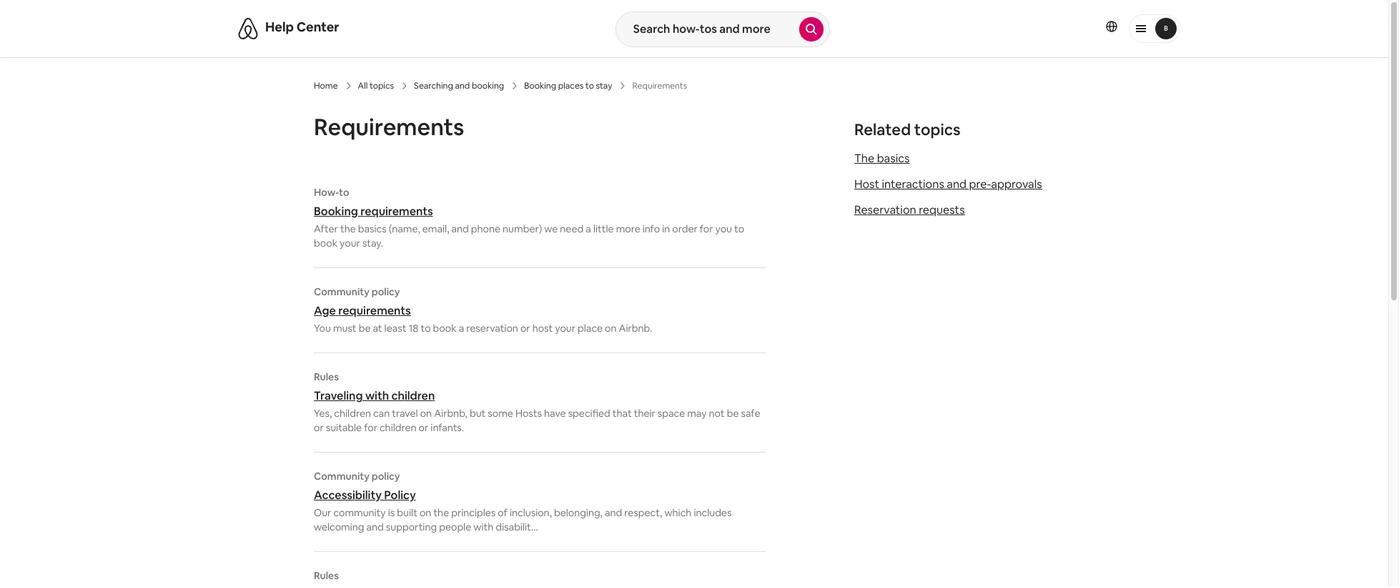 Task type: locate. For each thing, give the bounding box(es) containing it.
or inside community policy age requirements you must be at least 18 to book a reservation or host your place on airbnb.
[[521, 322, 530, 335]]

1 community from the top
[[314, 285, 370, 298]]

interactions
[[882, 177, 945, 192]]

be left at
[[359, 322, 371, 335]]

be right not
[[727, 407, 739, 420]]

0 horizontal spatial booking
[[314, 204, 358, 219]]

requirements inside how-to booking requirements after the basics (name, email, and phone number) we need a little more info in order for you to book your stay.
[[361, 204, 433, 219]]

topics right the all
[[370, 80, 394, 92]]

0 vertical spatial be
[[359, 322, 371, 335]]

0 horizontal spatial book
[[314, 237, 338, 250]]

0 vertical spatial rules
[[314, 371, 339, 383]]

a inside how-to booking requirements after the basics (name, email, and phone number) we need a little more info in order for you to book your stay.
[[586, 222, 591, 235]]

0 vertical spatial book
[[314, 237, 338, 250]]

0 vertical spatial a
[[586, 222, 591, 235]]

on for children
[[420, 407, 432, 420]]

topics for related topics
[[915, 119, 961, 139]]

0 horizontal spatial be
[[359, 322, 371, 335]]

the
[[855, 151, 875, 166]]

phone
[[471, 222, 501, 235]]

accessibility policy element
[[314, 470, 766, 534]]

community policy accessibility policy our community is built on the principles of inclusion, belonging, and respect, which includes welcoming and supporting people with disabilit…
[[314, 470, 732, 534]]

1 vertical spatial children
[[334, 407, 371, 420]]

all
[[358, 80, 368, 92]]

rules up traveling
[[314, 371, 339, 383]]

topics right "related"
[[915, 119, 961, 139]]

book right 18
[[433, 322, 457, 335]]

and
[[455, 80, 470, 92], [947, 177, 967, 192], [452, 222, 469, 235], [605, 506, 623, 519], [367, 521, 384, 534]]

must
[[333, 322, 357, 335]]

rules
[[314, 371, 339, 383], [314, 569, 339, 582]]

1 vertical spatial community
[[314, 470, 370, 483]]

1 horizontal spatial for
[[700, 222, 714, 235]]

1 horizontal spatial with
[[474, 521, 494, 534]]

for inside rules traveling with children yes, children can travel on airbnb, but some hosts have specified that their space may not be safe or suitable for children or infants.
[[364, 421, 378, 434]]

includes
[[694, 506, 732, 519]]

to
[[586, 80, 594, 92], [339, 186, 349, 199], [735, 222, 745, 235], [421, 322, 431, 335]]

built
[[397, 506, 418, 519]]

host interactions and pre-approvals link
[[855, 177, 1043, 192]]

0 vertical spatial with
[[365, 388, 389, 403]]

book
[[314, 237, 338, 250], [433, 322, 457, 335]]

1 vertical spatial your
[[555, 322, 576, 335]]

inclusion,
[[510, 506, 552, 519]]

0 horizontal spatial for
[[364, 421, 378, 434]]

1 vertical spatial book
[[433, 322, 457, 335]]

stay.
[[363, 237, 383, 250]]

for
[[700, 222, 714, 235], [364, 421, 378, 434]]

welcoming
[[314, 521, 364, 534]]

1 vertical spatial a
[[459, 322, 464, 335]]

your inside how-to booking requirements after the basics (name, email, and phone number) we need a little more info in order for you to book your stay.
[[340, 237, 360, 250]]

policy up the policy
[[372, 470, 400, 483]]

the right after
[[340, 222, 356, 235]]

children up suitable
[[334, 407, 371, 420]]

basics right the
[[877, 151, 910, 166]]

traveling
[[314, 388, 363, 403]]

with
[[365, 388, 389, 403], [474, 521, 494, 534]]

after
[[314, 222, 338, 235]]

the basics
[[855, 151, 910, 166]]

policy inside community policy accessibility policy our community is built on the principles of inclusion, belonging, and respect, which includes welcoming and supporting people with disabilit…
[[372, 470, 400, 483]]

community for accessibility
[[314, 470, 370, 483]]

the up 'people'
[[434, 506, 449, 519]]

1 horizontal spatial topics
[[915, 119, 961, 139]]

0 horizontal spatial your
[[340, 237, 360, 250]]

on right place
[[605, 322, 617, 335]]

requirements inside community policy age requirements you must be at least 18 to book a reservation or host your place on airbnb.
[[339, 303, 411, 318]]

booking left places
[[524, 80, 557, 92]]

requirements
[[361, 204, 433, 219], [339, 303, 411, 318]]

1 policy from the top
[[372, 285, 400, 298]]

how-to booking requirements after the basics (name, email, and phone number) we need a little more info in order for you to book your stay.
[[314, 186, 745, 250]]

on inside community policy accessibility policy our community is built on the principles of inclusion, belonging, and respect, which includes welcoming and supporting people with disabilit…
[[420, 506, 432, 519]]

on inside rules traveling with children yes, children can travel on airbnb, but some hosts have specified that their space may not be safe or suitable for children or infants.
[[420, 407, 432, 420]]

0 vertical spatial basics
[[877, 151, 910, 166]]

1 horizontal spatial booking
[[524, 80, 557, 92]]

your
[[340, 237, 360, 250], [555, 322, 576, 335]]

1 rules from the top
[[314, 371, 339, 383]]

booking requirements element
[[314, 186, 766, 250]]

2 community from the top
[[314, 470, 370, 483]]

on right travel
[[420, 407, 432, 420]]

to inside community policy age requirements you must be at least 18 to book a reservation or host your place on airbnb.
[[421, 322, 431, 335]]

yes,
[[314, 407, 332, 420]]

community inside community policy accessibility policy our community is built on the principles of inclusion, belonging, and respect, which includes welcoming and supporting people with disabilit…
[[314, 470, 370, 483]]

for left you
[[700, 222, 714, 235]]

with down principles
[[474, 521, 494, 534]]

1 vertical spatial rules
[[314, 569, 339, 582]]

searching and booking link
[[414, 80, 504, 92]]

1 horizontal spatial a
[[586, 222, 591, 235]]

or left host
[[521, 322, 530, 335]]

children up travel
[[392, 388, 435, 403]]

1 vertical spatial topics
[[915, 119, 961, 139]]

children
[[392, 388, 435, 403], [334, 407, 371, 420], [380, 421, 417, 434]]

1 vertical spatial with
[[474, 521, 494, 534]]

0 vertical spatial your
[[340, 237, 360, 250]]

with inside rules traveling with children yes, children can travel on airbnb, but some hosts have specified that their space may not be safe or suitable for children or infants.
[[365, 388, 389, 403]]

1 horizontal spatial be
[[727, 407, 739, 420]]

a left "little"
[[586, 222, 591, 235]]

1 vertical spatial basics
[[358, 222, 387, 235]]

0 vertical spatial on
[[605, 322, 617, 335]]

(name,
[[389, 222, 420, 235]]

the
[[340, 222, 356, 235], [434, 506, 449, 519]]

people
[[439, 521, 472, 534]]

2 rules from the top
[[314, 569, 339, 582]]

0 horizontal spatial the
[[340, 222, 356, 235]]

for down can
[[364, 421, 378, 434]]

requirements up the (name,
[[361, 204, 433, 219]]

supporting
[[386, 521, 437, 534]]

email,
[[423, 222, 450, 235]]

booking places to stay link
[[524, 80, 613, 92]]

with inside community policy accessibility policy our community is built on the principles of inclusion, belonging, and respect, which includes welcoming and supporting people with disabilit…
[[474, 521, 494, 534]]

on right built
[[420, 506, 432, 519]]

more
[[616, 222, 641, 235]]

0 horizontal spatial topics
[[370, 80, 394, 92]]

community
[[314, 285, 370, 298], [314, 470, 370, 483]]

and left pre-
[[947, 177, 967, 192]]

0 vertical spatial the
[[340, 222, 356, 235]]

1 vertical spatial on
[[420, 407, 432, 420]]

book down after
[[314, 237, 338, 250]]

traveling with children element
[[314, 371, 766, 435]]

a left reservation
[[459, 322, 464, 335]]

0 vertical spatial policy
[[372, 285, 400, 298]]

0 horizontal spatial with
[[365, 388, 389, 403]]

specified
[[568, 407, 611, 420]]

0 vertical spatial for
[[700, 222, 714, 235]]

community inside community policy age requirements you must be at least 18 to book a reservation or host your place on airbnb.
[[314, 285, 370, 298]]

home link
[[314, 80, 338, 92]]

community up age
[[314, 285, 370, 298]]

respect,
[[625, 506, 663, 519]]

1 vertical spatial booking
[[314, 204, 358, 219]]

or down yes,
[[314, 421, 324, 434]]

topics
[[370, 80, 394, 92], [915, 119, 961, 139]]

2 horizontal spatial or
[[521, 322, 530, 335]]

be
[[359, 322, 371, 335], [727, 407, 739, 420]]

host
[[533, 322, 553, 335]]

booking
[[524, 80, 557, 92], [314, 204, 358, 219]]

18
[[409, 322, 419, 335]]

1 horizontal spatial book
[[433, 322, 457, 335]]

help center
[[265, 19, 339, 35]]

1 vertical spatial the
[[434, 506, 449, 519]]

your right host
[[555, 322, 576, 335]]

rules down welcoming
[[314, 569, 339, 582]]

least
[[385, 322, 407, 335]]

your left stay.
[[340, 237, 360, 250]]

host interactions and pre-approvals
[[855, 177, 1043, 192]]

or left the infants.
[[419, 421, 429, 434]]

policy for policy
[[372, 470, 400, 483]]

0 vertical spatial requirements
[[361, 204, 433, 219]]

booking requirements link
[[314, 204, 766, 219]]

0 vertical spatial community
[[314, 285, 370, 298]]

children down travel
[[380, 421, 417, 434]]

1 horizontal spatial the
[[434, 506, 449, 519]]

booking up after
[[314, 204, 358, 219]]

reservation
[[467, 322, 519, 335]]

book inside community policy age requirements you must be at least 18 to book a reservation or host your place on airbnb.
[[433, 322, 457, 335]]

0 vertical spatial children
[[392, 388, 435, 403]]

host
[[855, 177, 880, 192]]

a
[[586, 222, 591, 235], [459, 322, 464, 335]]

and right the email,
[[452, 222, 469, 235]]

0 horizontal spatial a
[[459, 322, 464, 335]]

community up accessibility
[[314, 470, 370, 483]]

policy
[[372, 285, 400, 298], [372, 470, 400, 483]]

1 horizontal spatial basics
[[877, 151, 910, 166]]

0 vertical spatial topics
[[370, 80, 394, 92]]

which
[[665, 506, 692, 519]]

and left booking in the top of the page
[[455, 80, 470, 92]]

1 vertical spatial for
[[364, 421, 378, 434]]

place
[[578, 322, 603, 335]]

1 vertical spatial requirements
[[339, 303, 411, 318]]

0 horizontal spatial or
[[314, 421, 324, 434]]

1 vertical spatial be
[[727, 407, 739, 420]]

basics
[[877, 151, 910, 166], [358, 222, 387, 235]]

policy inside community policy age requirements you must be at least 18 to book a reservation or host your place on airbnb.
[[372, 285, 400, 298]]

None search field
[[616, 11, 830, 47]]

age
[[314, 303, 336, 318]]

1 horizontal spatial your
[[555, 322, 576, 335]]

accessibility policy link
[[314, 488, 766, 503]]

suitable
[[326, 421, 362, 434]]

basics inside how-to booking requirements after the basics (name, email, and phone number) we need a little more info in order for you to book your stay.
[[358, 222, 387, 235]]

0 horizontal spatial basics
[[358, 222, 387, 235]]

rules for rules traveling with children yes, children can travel on airbnb, but some hosts have specified that their space may not be safe or suitable for children or infants.
[[314, 371, 339, 383]]

policy up at
[[372, 285, 400, 298]]

2 vertical spatial on
[[420, 506, 432, 519]]

on
[[605, 322, 617, 335], [420, 407, 432, 420], [420, 506, 432, 519]]

Search how-tos and more search field
[[616, 12, 800, 46]]

requirements up at
[[339, 303, 411, 318]]

how-
[[314, 186, 339, 199]]

1 vertical spatial policy
[[372, 470, 400, 483]]

may
[[688, 407, 707, 420]]

rules traveling with children yes, children can travel on airbnb, but some hosts have specified that their space may not be safe or suitable for children or infants.
[[314, 371, 761, 434]]

be inside rules traveling with children yes, children can travel on airbnb, but some hosts have specified that their space may not be safe or suitable for children or infants.
[[727, 407, 739, 420]]

belonging,
[[554, 506, 603, 519]]

2 policy from the top
[[372, 470, 400, 483]]

age requirements element
[[314, 285, 766, 335]]

rules inside rules traveling with children yes, children can travel on airbnb, but some hosts have specified that their space may not be safe or suitable for children or infants.
[[314, 371, 339, 383]]

with up can
[[365, 388, 389, 403]]

booking
[[472, 80, 504, 92]]

0 vertical spatial booking
[[524, 80, 557, 92]]

basics up stay.
[[358, 222, 387, 235]]

rules for rules
[[314, 569, 339, 582]]

community
[[334, 506, 386, 519]]

of
[[498, 506, 508, 519]]

community for age
[[314, 285, 370, 298]]

can
[[373, 407, 390, 420]]



Task type: vqa. For each thing, say whether or not it's contained in the screenshot.
path at the bottom right
no



Task type: describe. For each thing, give the bounding box(es) containing it.
space
[[658, 407, 685, 420]]

you
[[716, 222, 733, 235]]

all topics link
[[358, 80, 394, 92]]

related
[[855, 119, 911, 139]]

stay
[[596, 80, 613, 92]]

need
[[560, 222, 584, 235]]

booking places to stay
[[524, 80, 613, 92]]

number)
[[503, 222, 542, 235]]

info
[[643, 222, 660, 235]]

all topics
[[358, 80, 394, 92]]

principles
[[452, 506, 496, 519]]

main navigation menu image
[[1156, 18, 1177, 39]]

policy for requirements
[[372, 285, 400, 298]]

reservation requests link
[[855, 202, 965, 217]]

some
[[488, 407, 514, 420]]

for inside how-to booking requirements after the basics (name, email, and phone number) we need a little more info in order for you to book your stay.
[[700, 222, 714, 235]]

airbnb homepage image
[[237, 17, 260, 40]]

have
[[544, 407, 566, 420]]

the inside how-to booking requirements after the basics (name, email, and phone number) we need a little more info in order for you to book your stay.
[[340, 222, 356, 235]]

booking inside how-to booking requirements after the basics (name, email, and phone number) we need a little more info in order for you to book your stay.
[[314, 204, 358, 219]]

traveling with children link
[[314, 388, 766, 403]]

reservation
[[855, 202, 917, 217]]

home
[[314, 80, 338, 92]]

hosts
[[516, 407, 542, 420]]

requirements for age requirements
[[339, 303, 411, 318]]

you
[[314, 322, 331, 335]]

accessibility
[[314, 488, 382, 503]]

1 horizontal spatial or
[[419, 421, 429, 434]]

2 vertical spatial children
[[380, 421, 417, 434]]

travel
[[392, 407, 418, 420]]

at
[[373, 322, 382, 335]]

our
[[314, 506, 331, 519]]

order
[[673, 222, 698, 235]]

community policy age requirements you must be at least 18 to book a reservation or host your place on airbnb.
[[314, 285, 653, 335]]

help center link
[[265, 19, 339, 35]]

topics for all topics
[[370, 80, 394, 92]]

help
[[265, 19, 294, 35]]

safe
[[741, 407, 761, 420]]

requirements
[[314, 112, 465, 142]]

airbnb.
[[619, 322, 653, 335]]

requirements for booking requirements
[[361, 204, 433, 219]]

their
[[634, 407, 656, 420]]

searching and booking
[[414, 80, 504, 92]]

your inside community policy age requirements you must be at least 18 to book a reservation or host your place on airbnb.
[[555, 322, 576, 335]]

not
[[709, 407, 725, 420]]

be inside community policy age requirements you must be at least 18 to book a reservation or host your place on airbnb.
[[359, 322, 371, 335]]

related topics
[[855, 119, 961, 139]]

searching
[[414, 80, 453, 92]]

approvals
[[992, 177, 1043, 192]]

and down community
[[367, 521, 384, 534]]

is
[[388, 506, 395, 519]]

the inside community policy accessibility policy our community is built on the principles of inclusion, belonging, and respect, which includes welcoming and supporting people with disabilit…
[[434, 506, 449, 519]]

a inside community policy age requirements you must be at least 18 to book a reservation or host your place on airbnb.
[[459, 322, 464, 335]]

on inside community policy age requirements you must be at least 18 to book a reservation or host your place on airbnb.
[[605, 322, 617, 335]]

and left respect,
[[605, 506, 623, 519]]

places
[[559, 80, 584, 92]]

on for policy
[[420, 506, 432, 519]]

center
[[297, 19, 339, 35]]

infants.
[[431, 421, 464, 434]]

little
[[594, 222, 614, 235]]

and inside how-to booking requirements after the basics (name, email, and phone number) we need a little more info in order for you to book your stay.
[[452, 222, 469, 235]]

reservation requests
[[855, 202, 965, 217]]

that
[[613, 407, 632, 420]]

in
[[663, 222, 670, 235]]

book inside how-to booking requirements after the basics (name, email, and phone number) we need a little more info in order for you to book your stay.
[[314, 237, 338, 250]]

requests
[[919, 202, 965, 217]]

disabilit…
[[496, 521, 538, 534]]

age requirements link
[[314, 303, 766, 318]]

we
[[545, 222, 558, 235]]

policy
[[384, 488, 416, 503]]

pre-
[[970, 177, 992, 192]]

airbnb,
[[434, 407, 468, 420]]

the basics link
[[855, 151, 910, 166]]



